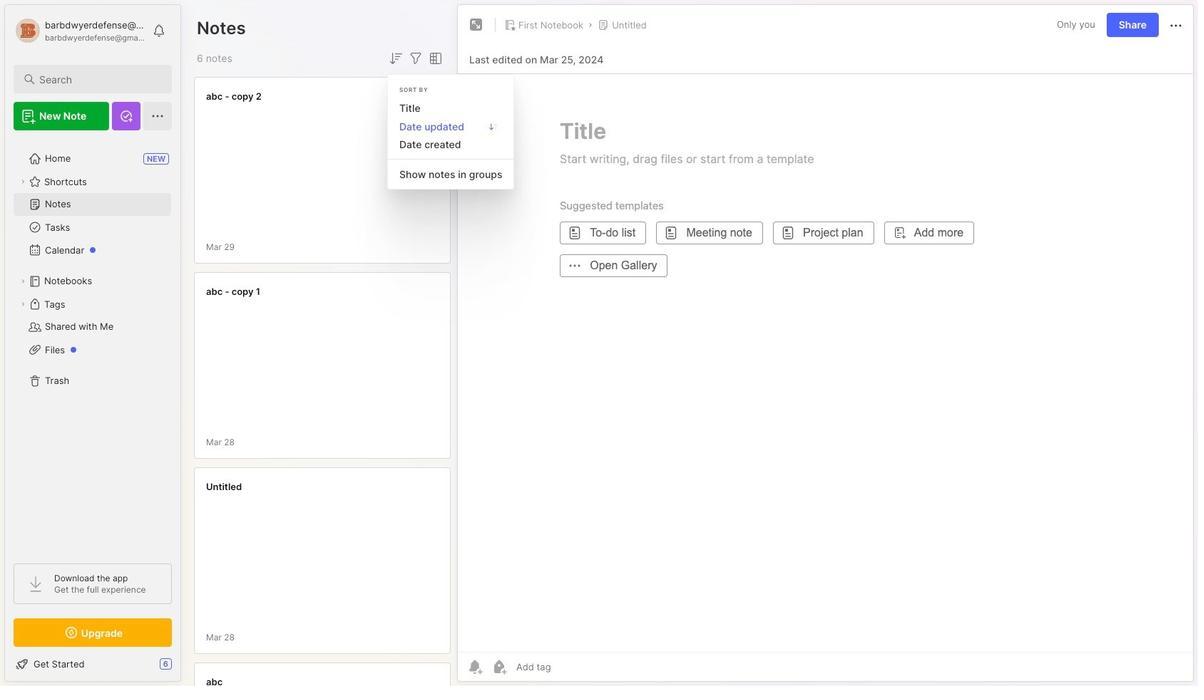 Task type: locate. For each thing, give the bounding box(es) containing it.
Account field
[[14, 16, 145, 45]]

Add tag field
[[515, 661, 623, 674]]

dropdown list menu
[[388, 99, 514, 183]]

tree
[[5, 139, 180, 551]]

Sort options field
[[387, 50, 404, 67]]

none search field inside main element
[[39, 71, 159, 88]]

Help and Learning task checklist field
[[5, 653, 180, 676]]

tree inside main element
[[5, 139, 180, 551]]

click to collapse image
[[180, 660, 191, 678]]

add tag image
[[491, 659, 508, 676]]

View options field
[[424, 50, 444, 67]]

Add filters field
[[407, 50, 424, 67]]

None search field
[[39, 71, 159, 88]]



Task type: describe. For each thing, give the bounding box(es) containing it.
expand notebooks image
[[19, 277, 27, 286]]

Note Editor text field
[[458, 73, 1193, 653]]

note window element
[[457, 4, 1194, 686]]

Search text field
[[39, 73, 159, 86]]

expand tags image
[[19, 300, 27, 309]]

more actions image
[[1168, 17, 1185, 34]]

More actions field
[[1168, 16, 1185, 34]]

add a reminder image
[[466, 659, 484, 676]]

expand note image
[[468, 16, 485, 34]]

main element
[[0, 0, 185, 687]]

add filters image
[[407, 50, 424, 67]]



Task type: vqa. For each thing, say whether or not it's contained in the screenshot.
Add filters field
yes



